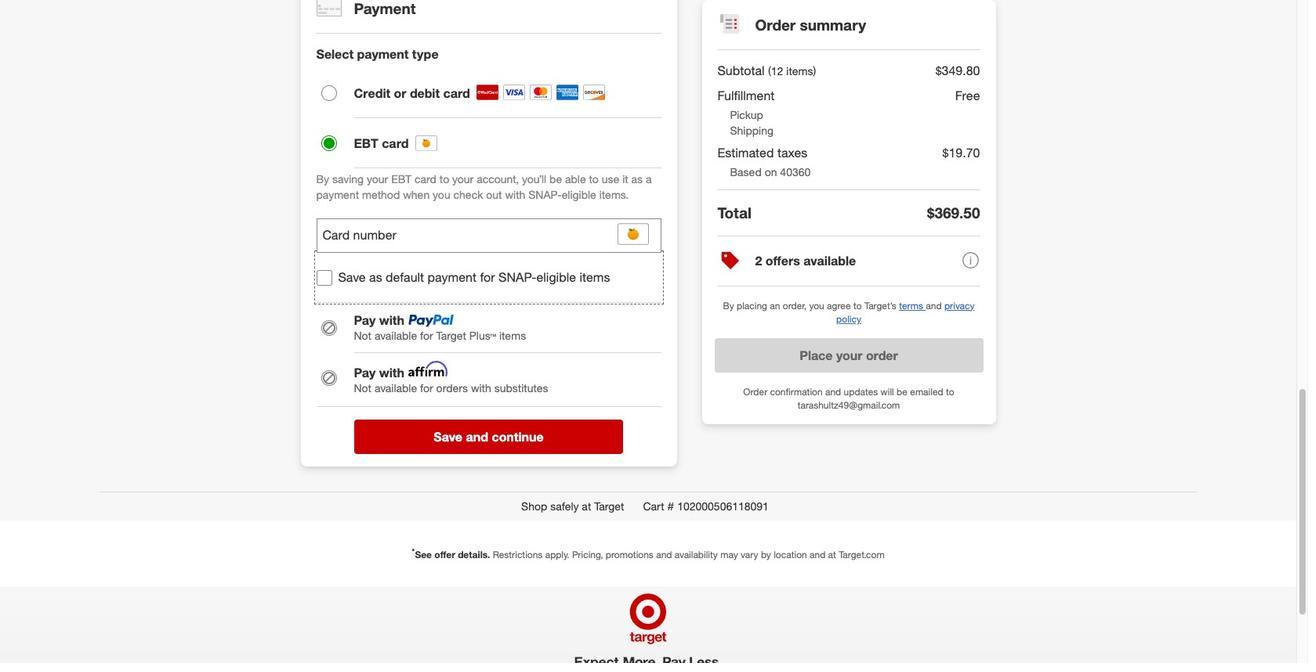 Task type: vqa. For each thing, say whether or not it's contained in the screenshot.
privacy policy link
yes



Task type: locate. For each thing, give the bounding box(es) containing it.
tarashultz49@gmail.com
[[798, 400, 900, 412]]

save inside button
[[434, 430, 462, 445]]

pickup
[[730, 108, 763, 121]]

2 vertical spatial available
[[375, 381, 417, 395]]

1 vertical spatial pay
[[354, 365, 376, 381]]

agree
[[827, 300, 851, 312]]

and up tarashultz49@gmail.com
[[825, 386, 841, 398]]

target: expect more. pay less. image
[[428, 587, 868, 664]]

Credit or debit card radio
[[321, 86, 337, 101]]

0 vertical spatial save
[[338, 270, 366, 286]]

0 horizontal spatial target
[[436, 329, 466, 343]]

2 pay with from the top
[[354, 365, 404, 381]]

0 horizontal spatial as
[[369, 270, 382, 286]]

1 pay from the top
[[354, 313, 376, 329]]

ebt inside by saving your ebt card to your account, you'll be able to use it as a payment method when you check out with snap-eligible items.
[[391, 173, 412, 186]]

place your order
[[800, 348, 898, 364]]

1 vertical spatial payment
[[316, 188, 359, 202]]

or
[[394, 86, 406, 101]]

EBT card radio
[[321, 136, 337, 152]]

1 horizontal spatial at
[[828, 550, 836, 561]]

order inside order confirmation and updates will be emailed to tarashultz49@gmail.com
[[743, 386, 767, 398]]

at left target.com
[[828, 550, 836, 561]]

card right the debit
[[443, 86, 470, 101]]

with
[[505, 188, 525, 202], [379, 313, 404, 329], [379, 365, 404, 381], [471, 381, 491, 395]]

card
[[443, 86, 470, 101], [382, 136, 409, 152], [415, 173, 436, 186]]

safely
[[550, 500, 579, 514]]

at
[[582, 500, 591, 514], [828, 550, 836, 561]]

1 horizontal spatial card
[[415, 173, 436, 186]]

1 horizontal spatial ebt
[[391, 173, 412, 186]]

1 vertical spatial save
[[434, 430, 462, 445]]

0 vertical spatial by
[[316, 173, 329, 186]]

0 vertical spatial eligible
[[562, 188, 596, 202]]

card down or
[[382, 136, 409, 152]]

your left order
[[836, 348, 863, 364]]

order
[[755, 15, 796, 33], [743, 386, 767, 398]]

0 vertical spatial available
[[803, 253, 856, 269]]

1 horizontal spatial by
[[723, 300, 734, 312]]

be right will
[[897, 386, 907, 398]]

for up affirm image
[[420, 329, 433, 343]]

and right terms
[[926, 300, 942, 312]]

0 vertical spatial not
[[354, 329, 372, 343]]

0 vertical spatial you
[[433, 188, 450, 202]]

for
[[480, 270, 495, 286], [420, 329, 433, 343], [420, 381, 433, 395]]

1 vertical spatial order
[[743, 386, 767, 398]]

target left plus™
[[436, 329, 466, 343]]

0 vertical spatial card
[[443, 86, 470, 101]]

1 not from the top
[[354, 329, 372, 343]]

ebt up "when"
[[391, 173, 412, 186]]

ebt right add ebt card radio
[[354, 136, 378, 152]]

order left confirmation
[[743, 386, 767, 398]]

and
[[926, 300, 942, 312], [825, 386, 841, 398], [466, 430, 488, 445], [656, 550, 672, 561], [810, 550, 826, 561]]

as
[[631, 173, 643, 186], [369, 270, 382, 286]]

by
[[761, 550, 771, 561]]

be left able
[[549, 173, 562, 186]]

1 vertical spatial you
[[809, 300, 824, 312]]

save
[[338, 270, 366, 286], [434, 430, 462, 445]]

payment right default
[[428, 270, 477, 286]]

payment up credit
[[357, 47, 409, 62]]

1 vertical spatial at
[[828, 550, 836, 561]]

pay with down default
[[354, 313, 404, 329]]

for down affirm icon
[[420, 381, 433, 395]]

to inside order confirmation and updates will be emailed to tarashultz49@gmail.com
[[946, 386, 954, 398]]

eligible inside by saving your ebt card to your account, you'll be able to use it as a payment method when you check out with snap-eligible items.
[[562, 188, 596, 202]]

be
[[549, 173, 562, 186], [897, 386, 907, 398]]

subtotal (12 items)
[[718, 62, 816, 78]]

1 horizontal spatial save
[[434, 430, 462, 445]]

2 vertical spatial for
[[420, 381, 433, 395]]

your up method
[[367, 173, 388, 186]]

1 vertical spatial ebt
[[391, 173, 412, 186]]

credit
[[354, 86, 390, 101]]

1 horizontal spatial be
[[897, 386, 907, 398]]

0 horizontal spatial ebt
[[354, 136, 378, 152]]

102000506118091
[[677, 500, 769, 514]]

free
[[955, 88, 980, 103]]

shipping
[[730, 124, 774, 137]]

place
[[800, 348, 833, 364]]

you right order,
[[809, 300, 824, 312]]

an
[[770, 300, 780, 312]]

target
[[436, 329, 466, 343], [594, 500, 624, 514]]

on
[[765, 165, 777, 178]]

1 vertical spatial available
[[375, 329, 417, 343]]

pay right pay with affirm radio
[[354, 365, 376, 381]]

0 vertical spatial order
[[755, 15, 796, 33]]

not right 'pay with paypal' option
[[354, 329, 372, 343]]

by inside by saving your ebt card to your account, you'll be able to use it as a payment method when you check out with snap-eligible items.
[[316, 173, 329, 186]]

with right out
[[505, 188, 525, 202]]

at right safely
[[582, 500, 591, 514]]

order up the (12
[[755, 15, 796, 33]]

1 horizontal spatial target
[[594, 500, 624, 514]]

by placing an order, you agree to target's terms and
[[723, 300, 944, 312]]

1 vertical spatial by
[[723, 300, 734, 312]]

target.com
[[839, 550, 885, 561]]

not for not available for target plus™ items
[[354, 329, 372, 343]]

order confirmation and updates will be emailed to tarashultz49@gmail.com
[[743, 386, 954, 412]]

Pay with PayPal radio
[[321, 321, 337, 336]]

payment down saving
[[316, 188, 359, 202]]

shop
[[521, 500, 547, 514]]

0 vertical spatial as
[[631, 173, 643, 186]]

items
[[580, 270, 610, 286], [499, 329, 526, 343]]

saving
[[332, 173, 364, 186]]

by for by placing an order, you agree to target's terms and
[[723, 300, 734, 312]]

cart
[[643, 500, 664, 514]]

save down not available for orders with substitutes
[[434, 430, 462, 445]]

by
[[316, 173, 329, 186], [723, 300, 734, 312]]

for for orders
[[420, 381, 433, 395]]

2 horizontal spatial your
[[836, 348, 863, 364]]

privacy
[[944, 300, 975, 312]]

(12
[[768, 64, 783, 77]]

payment
[[357, 47, 409, 62], [316, 188, 359, 202], [428, 270, 477, 286]]

as left default
[[369, 270, 382, 286]]

taxes
[[777, 145, 808, 160]]

0 vertical spatial pay
[[354, 313, 376, 329]]

1 vertical spatial not
[[354, 381, 372, 395]]

2 vertical spatial card
[[415, 173, 436, 186]]

0 horizontal spatial card
[[382, 136, 409, 152]]

you right "when"
[[433, 188, 450, 202]]

0 horizontal spatial save
[[338, 270, 366, 286]]

1 horizontal spatial as
[[631, 173, 643, 186]]

0 vertical spatial at
[[582, 500, 591, 514]]

2 pay from the top
[[354, 365, 376, 381]]

with left affirm icon
[[379, 365, 404, 381]]

promotions
[[606, 550, 654, 561]]

offers
[[766, 253, 800, 269]]

terms link
[[899, 300, 926, 312]]

1 horizontal spatial items
[[580, 270, 610, 286]]

None telephone field
[[316, 219, 661, 254]]

offer
[[434, 550, 455, 561]]

2 not from the top
[[354, 381, 372, 395]]

place your order button
[[714, 339, 983, 373]]

1 vertical spatial items
[[499, 329, 526, 343]]

your up check
[[452, 173, 474, 186]]

available up by placing an order, you agree to target's terms and
[[803, 253, 856, 269]]

1 vertical spatial pay with
[[354, 365, 404, 381]]

be inside by saving your ebt card to your account, you'll be able to use it as a payment method when you check out with snap-eligible items.
[[549, 173, 562, 186]]

type
[[412, 47, 439, 62]]

Pay with Affirm radio
[[321, 371, 337, 387]]

and left continue in the left of the page
[[466, 430, 488, 445]]

card up "when"
[[415, 173, 436, 186]]

privacy policy
[[836, 300, 975, 325]]

0 vertical spatial ebt
[[354, 136, 378, 152]]

not right pay with affirm radio
[[354, 381, 372, 395]]

0 horizontal spatial you
[[433, 188, 450, 202]]

available for not available for target plus™ items
[[375, 329, 417, 343]]

when
[[403, 188, 430, 202]]

pay with left affirm icon
[[354, 365, 404, 381]]

save right save as default payment for snap-eligible items checkbox
[[338, 270, 366, 286]]

#
[[667, 500, 674, 514]]

0 vertical spatial items
[[580, 270, 610, 286]]

by left saving
[[316, 173, 329, 186]]

save for save as default payment for snap-eligible items
[[338, 270, 366, 286]]

and left availability
[[656, 550, 672, 561]]

able
[[565, 173, 586, 186]]

affirm image
[[408, 367, 444, 377]]

ebt
[[354, 136, 378, 152], [391, 173, 412, 186]]

you
[[433, 188, 450, 202], [809, 300, 824, 312]]

pay
[[354, 313, 376, 329], [354, 365, 376, 381]]

1 horizontal spatial you
[[809, 300, 824, 312]]

0 vertical spatial pay with
[[354, 313, 404, 329]]

see
[[415, 550, 432, 561]]

placing
[[737, 300, 767, 312]]

$369.50
[[927, 203, 980, 221]]

pay right 'pay with paypal' option
[[354, 313, 376, 329]]

credit or debit card
[[354, 86, 470, 101]]

updates
[[844, 386, 878, 398]]

your
[[367, 173, 388, 186], [452, 173, 474, 186], [836, 348, 863, 364]]

1 vertical spatial target
[[594, 500, 624, 514]]

*
[[412, 547, 415, 557]]

0 horizontal spatial your
[[367, 173, 388, 186]]

by left the placing
[[723, 300, 734, 312]]

plus™
[[469, 329, 496, 343]]

1 vertical spatial be
[[897, 386, 907, 398]]

0 vertical spatial be
[[549, 173, 562, 186]]

0 horizontal spatial by
[[316, 173, 329, 186]]

available up affirm image
[[375, 329, 417, 343]]

available down affirm icon
[[375, 381, 417, 395]]

to right emailed
[[946, 386, 954, 398]]

continue
[[492, 430, 544, 445]]

0 vertical spatial target
[[436, 329, 466, 343]]

target left the cart
[[594, 500, 624, 514]]

available
[[803, 253, 856, 269], [375, 329, 417, 343], [375, 381, 417, 395]]

you'll
[[522, 173, 546, 186]]

estimated
[[718, 145, 774, 160]]

not for not available for orders with substitutes
[[354, 381, 372, 395]]

for up plus™
[[480, 270, 495, 286]]

as right the it on the left top of page
[[631, 173, 643, 186]]

1 vertical spatial for
[[420, 329, 433, 343]]

a
[[646, 173, 652, 186]]

your inside place your order button
[[836, 348, 863, 364]]

0 vertical spatial snap-
[[528, 188, 562, 202]]

0 horizontal spatial be
[[549, 173, 562, 186]]

0 horizontal spatial at
[[582, 500, 591, 514]]



Task type: describe. For each thing, give the bounding box(es) containing it.
2 offers available button
[[718, 236, 980, 287]]

$19.70
[[943, 145, 980, 160]]

0 horizontal spatial items
[[499, 329, 526, 343]]

orders
[[436, 381, 468, 395]]

save for save and continue
[[434, 430, 462, 445]]

terms
[[899, 300, 923, 312]]

emailed
[[910, 386, 943, 398]]

and right location
[[810, 550, 826, 561]]

$349.80
[[936, 62, 980, 78]]

account,
[[477, 173, 519, 186]]

order
[[866, 348, 898, 364]]

select
[[316, 47, 354, 62]]

based
[[730, 165, 762, 178]]

select payment type
[[316, 47, 439, 62]]

substitutes
[[494, 381, 548, 395]]

vary
[[741, 550, 758, 561]]

2 horizontal spatial card
[[443, 86, 470, 101]]

and inside button
[[466, 430, 488, 445]]

1 horizontal spatial your
[[452, 173, 474, 186]]

target's
[[864, 300, 896, 312]]

details.
[[458, 550, 490, 561]]

total
[[718, 204, 752, 222]]

with right 'orders'
[[471, 381, 491, 395]]

for for target
[[420, 329, 433, 343]]

as inside by saving your ebt card to your account, you'll be able to use it as a payment method when you check out with snap-eligible items.
[[631, 173, 643, 186]]

items)
[[786, 64, 816, 77]]

target for for
[[436, 329, 466, 343]]

with inside by saving your ebt card to your account, you'll be able to use it as a payment method when you check out with snap-eligible items.
[[505, 188, 525, 202]]

default
[[386, 270, 424, 286]]

privacy policy link
[[836, 300, 975, 325]]

to left use
[[589, 173, 599, 186]]

1 pay with from the top
[[354, 313, 404, 329]]

it
[[622, 173, 628, 186]]

1 vertical spatial eligible
[[537, 270, 576, 286]]

to up policy
[[853, 300, 862, 312]]

availability
[[675, 550, 718, 561]]

affirm image
[[404, 361, 451, 377]]

save and continue button
[[354, 420, 623, 455]]

available for not available for orders with substitutes
[[375, 381, 417, 395]]

not available for orders with substitutes
[[354, 381, 548, 395]]

pricing,
[[572, 550, 603, 561]]

based on 40360
[[730, 165, 811, 178]]

out
[[486, 188, 502, 202]]

card inside by saving your ebt card to your account, you'll be able to use it as a payment method when you check out with snap-eligible items.
[[415, 173, 436, 186]]

order for order summary
[[755, 15, 796, 33]]

cart # 102000506118091
[[643, 500, 769, 514]]

location
[[774, 550, 807, 561]]

order for order confirmation and updates will be emailed to tarashultz49@gmail.com
[[743, 386, 767, 398]]

fulfillment
[[718, 88, 775, 103]]

not available for target plus™ items
[[354, 329, 526, 343]]

may
[[720, 550, 738, 561]]

and inside order confirmation and updates will be emailed to tarashultz49@gmail.com
[[825, 386, 841, 398]]

with down default
[[379, 313, 404, 329]]

0 vertical spatial payment
[[357, 47, 409, 62]]

check
[[453, 188, 483, 202]]

save as default payment for snap-eligible items
[[338, 270, 610, 286]]

restrictions
[[493, 550, 543, 561]]

estimated taxes
[[718, 145, 808, 160]]

order summary
[[755, 15, 866, 33]]

you inside by saving your ebt card to your account, you'll be able to use it as a payment method when you check out with snap-eligible items.
[[433, 188, 450, 202]]

subtotal
[[718, 62, 765, 78]]

save and continue
[[434, 430, 544, 445]]

apply.
[[545, 550, 569, 561]]

2
[[755, 253, 762, 269]]

* see offer details. restrictions apply. pricing, promotions and availability may vary by location and at target.com
[[412, 547, 885, 561]]

at inside the * see offer details. restrictions apply. pricing, promotions and availability may vary by location and at target.com
[[828, 550, 836, 561]]

policy
[[836, 313, 861, 325]]

2 vertical spatial payment
[[428, 270, 477, 286]]

be inside order confirmation and updates will be emailed to tarashultz49@gmail.com
[[897, 386, 907, 398]]

by for by saving your ebt card to your account, you'll be able to use it as a payment method when you check out with snap-eligible items.
[[316, 173, 329, 186]]

40360
[[780, 165, 811, 178]]

ebt card
[[354, 136, 409, 152]]

payment inside by saving your ebt card to your account, you'll be able to use it as a payment method when you check out with snap-eligible items.
[[316, 188, 359, 202]]

1 vertical spatial as
[[369, 270, 382, 286]]

pickup shipping
[[730, 108, 774, 137]]

to left account,
[[440, 173, 449, 186]]

0 vertical spatial for
[[480, 270, 495, 286]]

will
[[881, 386, 894, 398]]

confirmation
[[770, 386, 823, 398]]

items.
[[599, 188, 629, 202]]

Save as default payment for SNAP-eligible items checkbox
[[316, 270, 332, 286]]

2 offers available
[[755, 253, 856, 269]]

summary
[[800, 15, 866, 33]]

1 vertical spatial snap-
[[498, 270, 537, 286]]

snap- inside by saving your ebt card to your account, you'll be able to use it as a payment method when you check out with snap-eligible items.
[[528, 188, 562, 202]]

by saving your ebt card to your account, you'll be able to use it as a payment method when you check out with snap-eligible items.
[[316, 173, 652, 202]]

method
[[362, 188, 400, 202]]

debit
[[410, 86, 440, 101]]

shop safely at target
[[521, 500, 624, 514]]

order,
[[783, 300, 807, 312]]

use
[[602, 173, 619, 186]]

available inside button
[[803, 253, 856, 269]]

1 vertical spatial card
[[382, 136, 409, 152]]

target for at
[[594, 500, 624, 514]]



